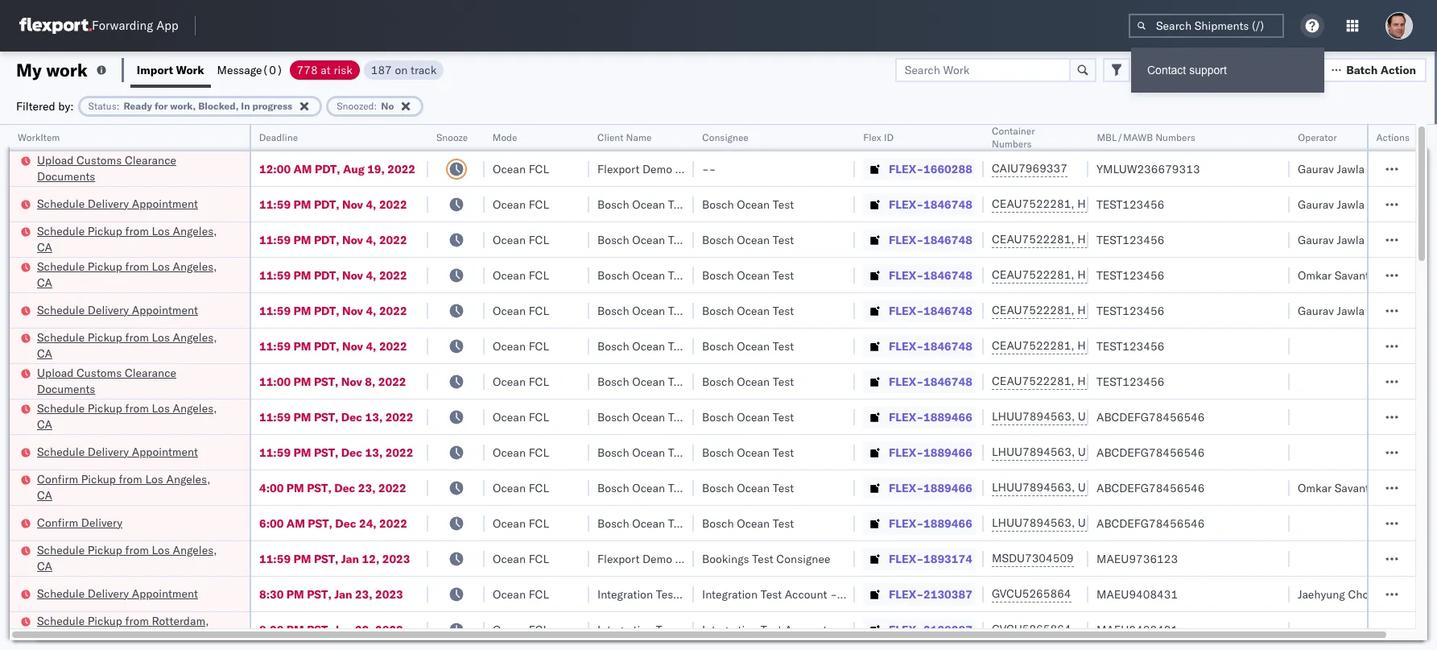 Task type: locate. For each thing, give the bounding box(es) containing it.
confirm pickup from los angeles, ca
[[37, 472, 211, 502]]

1 ceau7522281, from the top
[[992, 197, 1075, 211]]

1 omkar savant from the top
[[1299, 268, 1370, 282]]

8:30 for schedule delivery appointment
[[259, 587, 284, 601]]

confirm down confirm pickup from los angeles, ca
[[37, 515, 78, 530]]

1 vertical spatial flex-2130387
[[889, 622, 973, 637]]

1 vertical spatial upload
[[37, 365, 74, 380]]

2 schedule from the top
[[37, 224, 85, 238]]

1 13, from the top
[[365, 410, 383, 424]]

demo
[[643, 162, 673, 176], [643, 551, 673, 566]]

: left no
[[374, 99, 377, 112]]

4 11:59 from the top
[[259, 303, 291, 318]]

0 vertical spatial savant
[[1335, 268, 1370, 282]]

23, for rotterdam,
[[355, 622, 373, 637]]

resize handle column header
[[230, 125, 250, 650], [409, 125, 429, 650], [466, 125, 485, 650], [570, 125, 590, 650], [675, 125, 694, 650], [836, 125, 856, 650], [965, 125, 984, 650], [1070, 125, 1089, 650], [1271, 125, 1291, 650], [1376, 125, 1395, 650], [1397, 125, 1416, 650]]

1 upload customs clearance documents from the top
[[37, 153, 176, 183]]

1 vertical spatial 13,
[[365, 445, 383, 460]]

2 gvcu5265864 from the top
[[992, 622, 1072, 636]]

9 resize handle column header from the left
[[1271, 125, 1291, 650]]

pm for fifth the schedule pickup from los angeles, ca button from the top
[[294, 551, 311, 566]]

1 vertical spatial karl
[[841, 622, 861, 637]]

flex-2130387 button
[[864, 583, 976, 605], [864, 583, 976, 605], [864, 618, 976, 641], [864, 618, 976, 641]]

hlxu8034992
[[1163, 197, 1242, 211], [1163, 232, 1242, 247], [1163, 267, 1242, 282], [1163, 303, 1242, 317], [1163, 338, 1242, 353], [1163, 374, 1242, 388]]

gaurav for second schedule delivery appointment "button"'s schedule delivery appointment link
[[1299, 303, 1335, 318]]

9 fcl from the top
[[529, 445, 549, 460]]

choi
[[1349, 587, 1373, 601]]

test123456
[[1097, 197, 1165, 211], [1097, 232, 1165, 247], [1097, 268, 1165, 282], [1097, 303, 1165, 318], [1097, 339, 1165, 353], [1097, 374, 1165, 389]]

flex-1846748 button
[[864, 193, 976, 215], [864, 193, 976, 215], [864, 228, 976, 251], [864, 228, 976, 251], [864, 264, 976, 286], [864, 264, 976, 286], [864, 299, 976, 322], [864, 299, 976, 322], [864, 335, 976, 357], [864, 335, 976, 357], [864, 370, 976, 393], [864, 370, 976, 393]]

0 vertical spatial gvcu5265864
[[992, 586, 1072, 601]]

1 resize handle column header from the left
[[230, 125, 250, 650]]

0 vertical spatial 11:59 pm pst, dec 13, 2022
[[259, 410, 414, 424]]

2 lhuu7894563, from the top
[[992, 445, 1076, 459]]

4:00
[[259, 481, 284, 495]]

2 ceau7522281, from the top
[[992, 232, 1075, 247]]

ceau7522281, hlxu6269489, hlxu8034992 for schedule pickup from los angeles, ca link associated with 5th the schedule pickup from los angeles, ca button from the bottom
[[992, 232, 1242, 247]]

test123456 for 4th schedule delivery appointment "button" from the bottom's schedule delivery appointment link
[[1097, 197, 1165, 211]]

11:59 pm pst, dec 13, 2022
[[259, 410, 414, 424], [259, 445, 414, 460]]

5 schedule from the top
[[37, 330, 85, 344]]

upload
[[37, 153, 74, 167], [37, 365, 74, 380]]

name
[[626, 131, 652, 143]]

0 vertical spatial customs
[[77, 153, 122, 167]]

5 schedule pickup from los angeles, ca link from the top
[[37, 542, 229, 574]]

1 maeu9408431 from the top
[[1097, 587, 1179, 601]]

2 flex-2130387 from the top
[[889, 622, 973, 637]]

consignee
[[702, 131, 749, 143], [676, 162, 730, 176], [676, 551, 730, 566], [777, 551, 831, 566]]

karl for schedule pickup from rotterdam, netherlands
[[841, 622, 861, 637]]

1 jawla from the top
[[1338, 162, 1366, 176]]

ocean fcl
[[493, 162, 549, 176], [493, 197, 549, 211], [493, 232, 549, 247], [493, 268, 549, 282], [493, 303, 549, 318], [493, 339, 549, 353], [493, 374, 549, 389], [493, 410, 549, 424], [493, 445, 549, 460], [493, 481, 549, 495], [493, 516, 549, 530], [493, 551, 549, 566], [493, 587, 549, 601], [493, 622, 549, 637]]

8,
[[365, 374, 376, 389]]

2 4, from the top
[[366, 232, 377, 247]]

1 vertical spatial demo
[[643, 551, 673, 566]]

hlxu8034992 for third the schedule pickup from los angeles, ca button from the bottom
[[1163, 338, 1242, 353]]

hlxu6269489, for 4th schedule delivery appointment "button" from the bottom
[[1078, 197, 1161, 211]]

0 vertical spatial upload customs clearance documents link
[[37, 152, 229, 184]]

lhuu7894563, uetu5238478
[[992, 409, 1157, 424], [992, 445, 1157, 459], [992, 480, 1157, 495], [992, 516, 1157, 530]]

karl for schedule delivery appointment
[[841, 587, 861, 601]]

schedule
[[37, 196, 85, 211], [37, 224, 85, 238], [37, 259, 85, 274], [37, 303, 85, 317], [37, 330, 85, 344], [37, 401, 85, 415], [37, 444, 85, 459], [37, 543, 85, 557], [37, 586, 85, 601], [37, 613, 85, 628]]

ceau7522281, for 5th the schedule pickup from los angeles, ca button from the bottom
[[992, 232, 1075, 247]]

ca for 2nd the schedule pickup from los angeles, ca button from the top of the page
[[37, 275, 52, 290]]

am right 6:00
[[287, 516, 305, 530]]

1 vertical spatial 2130387
[[924, 622, 973, 637]]

2 2130387 from the top
[[924, 622, 973, 637]]

4 lhuu7894563, from the top
[[992, 516, 1076, 530]]

schedule pickup from rotterdam, netherlands
[[37, 613, 209, 644]]

1 ca from the top
[[37, 240, 52, 254]]

3 schedule delivery appointment from the top
[[37, 444, 198, 459]]

flexport for --
[[598, 162, 640, 176]]

demo left the bookings
[[643, 551, 673, 566]]

2 jawla from the top
[[1338, 197, 1366, 211]]

0 vertical spatial jan
[[341, 551, 359, 566]]

2 upload customs clearance documents link from the top
[[37, 365, 229, 397]]

delivery
[[88, 196, 129, 211], [88, 303, 129, 317], [88, 444, 129, 459], [81, 515, 123, 530], [88, 586, 129, 601]]

resize handle column header for consignee
[[836, 125, 856, 650]]

0 vertical spatial 13,
[[365, 410, 383, 424]]

fcl
[[529, 162, 549, 176], [529, 197, 549, 211], [529, 232, 549, 247], [529, 268, 549, 282], [529, 303, 549, 318], [529, 339, 549, 353], [529, 374, 549, 389], [529, 410, 549, 424], [529, 445, 549, 460], [529, 481, 549, 495], [529, 516, 549, 530], [529, 551, 549, 566], [529, 587, 549, 601], [529, 622, 549, 637]]

2 schedule pickup from los angeles, ca link from the top
[[37, 258, 229, 290]]

0 vertical spatial karl
[[841, 587, 861, 601]]

0 vertical spatial flexport demo consignee
[[598, 162, 730, 176]]

ca for 5th the schedule pickup from los angeles, ca button from the bottom
[[37, 240, 52, 254]]

2 : from the left
[[374, 99, 377, 112]]

batch
[[1347, 62, 1379, 77]]

6 hlxu8034992 from the top
[[1163, 374, 1242, 388]]

jan
[[341, 551, 359, 566], [334, 587, 352, 601], [334, 622, 352, 637]]

1 gaurav jawla from the top
[[1299, 162, 1366, 176]]

4 abcdefg78456546 from the top
[[1097, 516, 1206, 530]]

container numbers button
[[984, 122, 1073, 151]]

12 flex- from the top
[[889, 551, 924, 566]]

consignee inside button
[[702, 131, 749, 143]]

2 vertical spatial 23,
[[355, 622, 373, 637]]

2 ceau7522281, hlxu6269489, hlxu8034992 from the top
[[992, 232, 1242, 247]]

4 flex-1846748 from the top
[[889, 303, 973, 318]]

los for 5th the schedule pickup from los angeles, ca button from the bottom
[[152, 224, 170, 238]]

pst, for second the schedule pickup from los angeles, ca button from the bottom
[[314, 410, 339, 424]]

187
[[371, 62, 392, 77]]

from inside schedule pickup from rotterdam, netherlands
[[125, 613, 149, 628]]

2130387
[[924, 587, 973, 601], [924, 622, 973, 637]]

schedule pickup from los angeles, ca button
[[37, 223, 229, 257], [37, 258, 229, 292], [37, 329, 229, 363], [37, 400, 229, 434], [37, 542, 229, 576]]

exception
[[1185, 62, 1238, 77]]

numbers inside 'container numbers'
[[992, 138, 1032, 150]]

integration test account - karl lagerfeld
[[702, 587, 912, 601], [702, 622, 912, 637]]

pickup inside schedule pickup from rotterdam, netherlands
[[88, 613, 122, 628]]

4 test123456 from the top
[[1097, 303, 1165, 318]]

flex-1889466
[[889, 410, 973, 424], [889, 445, 973, 460], [889, 481, 973, 495], [889, 516, 973, 530]]

angeles, inside confirm pickup from los angeles, ca
[[166, 472, 211, 486]]

confirm inside confirm pickup from los angeles, ca
[[37, 472, 78, 486]]

dec down 11:00 pm pst, nov 8, 2022
[[341, 410, 363, 424]]

jan for rotterdam,
[[334, 622, 352, 637]]

schedule delivery appointment link for 3rd schedule delivery appointment "button" from the top of the page
[[37, 443, 198, 460]]

pm for 4th schedule delivery appointment "button" from the bottom
[[294, 197, 311, 211]]

1 11:59 pm pst, dec 13, 2022 from the top
[[259, 410, 414, 424]]

appointment
[[132, 196, 198, 211], [132, 303, 198, 317], [132, 444, 198, 459], [132, 586, 198, 601]]

ceau7522281, for second schedule delivery appointment "button"
[[992, 303, 1075, 317]]

schedule for schedule pickup from rotterdam, netherlands button
[[37, 613, 85, 628]]

schedule inside schedule pickup from rotterdam, netherlands
[[37, 613, 85, 628]]

1 upload customs clearance documents link from the top
[[37, 152, 229, 184]]

3 1889466 from the top
[[924, 481, 973, 495]]

ceau7522281, hlxu6269489, hlxu8034992 for 4th schedule delivery appointment "button" from the bottom's schedule delivery appointment link
[[992, 197, 1242, 211]]

2 demo from the top
[[643, 551, 673, 566]]

0 vertical spatial documents
[[37, 169, 95, 183]]

1 vertical spatial customs
[[77, 365, 122, 380]]

8 resize handle column header from the left
[[1070, 125, 1089, 650]]

1 vertical spatial omkar
[[1299, 481, 1333, 495]]

1 vertical spatial flexport demo consignee
[[598, 551, 730, 566]]

0 vertical spatial flexport
[[598, 162, 640, 176]]

bosch
[[598, 197, 630, 211], [702, 197, 734, 211], [598, 232, 630, 247], [702, 232, 734, 247], [598, 268, 630, 282], [702, 268, 734, 282], [598, 303, 630, 318], [702, 303, 734, 318], [598, 339, 630, 353], [702, 339, 734, 353], [598, 374, 630, 389], [702, 374, 734, 389], [598, 410, 630, 424], [702, 410, 734, 424], [598, 445, 630, 460], [702, 445, 734, 460], [598, 481, 630, 495], [702, 481, 734, 495], [598, 516, 630, 530], [702, 516, 734, 530]]

8 schedule from the top
[[37, 543, 85, 557]]

pm for third the schedule pickup from los angeles, ca button from the bottom
[[294, 339, 311, 353]]

account for schedule delivery appointment
[[785, 587, 828, 601]]

numbers up ymluw236679313
[[1156, 131, 1196, 143]]

1 horizontal spatial numbers
[[1156, 131, 1196, 143]]

angeles, for confirm pickup from los angeles, ca link
[[166, 472, 211, 486]]

187 on track
[[371, 62, 437, 77]]

1 vertical spatial confirm
[[37, 515, 78, 530]]

1 vertical spatial omkar savant
[[1299, 481, 1370, 495]]

4 gaurav from the top
[[1299, 303, 1335, 318]]

2 ca from the top
[[37, 275, 52, 290]]

1 vertical spatial savant
[[1335, 481, 1370, 495]]

for
[[155, 99, 168, 112]]

3 abcdefg78456546 from the top
[[1097, 481, 1206, 495]]

0 vertical spatial upload customs clearance documents
[[37, 153, 176, 183]]

0 vertical spatial integration
[[702, 587, 758, 601]]

pickup for confirm pickup from los angeles, ca button
[[81, 472, 116, 486]]

: left ready
[[117, 99, 120, 112]]

numbers down container
[[992, 138, 1032, 150]]

support
[[1190, 64, 1228, 77]]

batch action button
[[1322, 58, 1428, 82]]

hlxu8034992 for 5th the schedule pickup from los angeles, ca button from the bottom
[[1163, 232, 1242, 247]]

0 vertical spatial upload customs clearance documents button
[[37, 152, 229, 186]]

4 1846748 from the top
[[924, 303, 973, 318]]

0 vertical spatial account
[[785, 587, 828, 601]]

confirm for confirm pickup from los angeles, ca
[[37, 472, 78, 486]]

1 vertical spatial upload customs clearance documents link
[[37, 365, 229, 397]]

5 ceau7522281, hlxu6269489, hlxu8034992 from the top
[[992, 338, 1242, 353]]

1 vertical spatial am
[[287, 516, 305, 530]]

0 vertical spatial clearance
[[125, 153, 176, 167]]

ceau7522281, for 4th schedule delivery appointment "button" from the bottom
[[992, 197, 1075, 211]]

0 vertical spatial maeu9408431
[[1097, 587, 1179, 601]]

2 vertical spatial 2023
[[375, 622, 403, 637]]

11:59 pm pst, dec 13, 2022 up 4:00 pm pst, dec 23, 2022
[[259, 445, 414, 460]]

3 flex-1889466 from the top
[[889, 481, 973, 495]]

confirm inside 'button'
[[37, 515, 78, 530]]

los inside confirm pickup from los angeles, ca
[[145, 472, 163, 486]]

schedule pickup from los angeles, ca for schedule pickup from los angeles, ca link associated with 5th the schedule pickup from los angeles, ca button from the bottom
[[37, 224, 217, 254]]

abcdefg78456546
[[1097, 410, 1206, 424], [1097, 445, 1206, 460], [1097, 481, 1206, 495], [1097, 516, 1206, 530]]

pst, for 11:00 pm pst, nov 8, 2022's upload customs clearance documents button
[[314, 374, 339, 389]]

0 vertical spatial 8:30 pm pst, jan 23, 2023
[[259, 587, 403, 601]]

11:59
[[259, 197, 291, 211], [259, 232, 291, 247], [259, 268, 291, 282], [259, 303, 291, 318], [259, 339, 291, 353], [259, 410, 291, 424], [259, 445, 291, 460], [259, 551, 291, 566]]

angeles, for schedule pickup from los angeles, ca link associated with fifth the schedule pickup from los angeles, ca button from the top
[[173, 543, 217, 557]]

maeu9408431 for schedule pickup from rotterdam, netherlands
[[1097, 622, 1179, 637]]

0 horizontal spatial :
[[117, 99, 120, 112]]

3 schedule pickup from los angeles, ca from the top
[[37, 330, 217, 361]]

work,
[[170, 99, 196, 112]]

flex-1846748 for third the schedule pickup from los angeles, ca button from the bottom
[[889, 339, 973, 353]]

0 vertical spatial confirm
[[37, 472, 78, 486]]

client name
[[598, 131, 652, 143]]

13, up 4:00 pm pst, dec 23, 2022
[[365, 445, 383, 460]]

ocean fcl for second the schedule pickup from los angeles, ca button from the bottom's schedule pickup from los angeles, ca link
[[493, 410, 549, 424]]

1 ocean fcl from the top
[[493, 162, 549, 176]]

1 vertical spatial 11:59 pm pst, dec 13, 2022
[[259, 445, 414, 460]]

6 flex- from the top
[[889, 339, 924, 353]]

filtered by:
[[16, 99, 74, 113]]

7 resize handle column header from the left
[[965, 125, 984, 650]]

6:00
[[259, 516, 284, 530]]

6 fcl from the top
[[529, 339, 549, 353]]

ymluw236679313
[[1097, 162, 1201, 176]]

1 vertical spatial account
[[785, 622, 828, 637]]

flex-1889466 for schedule pickup from los angeles, ca
[[889, 410, 973, 424]]

1 clearance from the top
[[125, 153, 176, 167]]

upload customs clearance documents link
[[37, 152, 229, 184], [37, 365, 229, 397]]

1 schedule pickup from los angeles, ca link from the top
[[37, 223, 229, 255]]

pm for confirm pickup from los angeles, ca button
[[287, 481, 304, 495]]

1 gvcu5265864 from the top
[[992, 586, 1072, 601]]

demo for -
[[643, 162, 673, 176]]

flex-1889466 for confirm pickup from los angeles, ca
[[889, 481, 973, 495]]

import work button
[[130, 52, 211, 88]]

1 integration test account - karl lagerfeld from the top
[[702, 587, 912, 601]]

0 vertical spatial lagerfeld
[[864, 587, 912, 601]]

4 4, from the top
[[366, 303, 377, 318]]

3 hlxu8034992 from the top
[[1163, 267, 1242, 282]]

2023
[[382, 551, 410, 566], [375, 587, 403, 601], [375, 622, 403, 637]]

uetu5238478 for confirm pickup from los angeles, ca
[[1079, 480, 1157, 495]]

ocean fcl for confirm pickup from los angeles, ca link
[[493, 481, 549, 495]]

1 contact support button from the top
[[1132, 48, 1325, 93]]

dec up 4:00 pm pst, dec 23, 2022
[[341, 445, 363, 460]]

demo down name
[[643, 162, 673, 176]]

hlxu6269489, for 2nd the schedule pickup from los angeles, ca button from the top of the page
[[1078, 267, 1161, 282]]

ca
[[37, 240, 52, 254], [37, 275, 52, 290], [37, 346, 52, 361], [37, 417, 52, 431], [37, 488, 52, 502], [37, 559, 52, 573]]

11:59 pm pdt, nov 4, 2022
[[259, 197, 407, 211], [259, 232, 407, 247], [259, 268, 407, 282], [259, 303, 407, 318], [259, 339, 407, 353]]

pickup
[[88, 224, 122, 238], [88, 259, 122, 274], [88, 330, 122, 344], [88, 401, 122, 415], [81, 472, 116, 486], [88, 543, 122, 557], [88, 613, 122, 628]]

9 ocean fcl from the top
[[493, 445, 549, 460]]

jawla
[[1338, 162, 1366, 176], [1338, 197, 1366, 211], [1338, 232, 1366, 247], [1338, 303, 1366, 318]]

2 11:59 pm pst, dec 13, 2022 from the top
[[259, 445, 414, 460]]

los
[[152, 224, 170, 238], [152, 259, 170, 274], [152, 330, 170, 344], [152, 401, 170, 415], [145, 472, 163, 486], [152, 543, 170, 557]]

0 vertical spatial integration test account - karl lagerfeld
[[702, 587, 912, 601]]

1 flexport from the top
[[598, 162, 640, 176]]

ca inside confirm pickup from los angeles, ca
[[37, 488, 52, 502]]

0 vertical spatial 23,
[[358, 481, 376, 495]]

appointment for second schedule delivery appointment "button"
[[132, 303, 198, 317]]

0 vertical spatial 2130387
[[924, 587, 973, 601]]

account for schedule pickup from rotterdam, netherlands
[[785, 622, 828, 637]]

2 vertical spatial jan
[[334, 622, 352, 637]]

2 maeu9408431 from the top
[[1097, 622, 1179, 637]]

1 horizontal spatial :
[[374, 99, 377, 112]]

0 vertical spatial 8:30
[[259, 587, 284, 601]]

1 vertical spatial documents
[[37, 381, 95, 396]]

0 vertical spatial 2023
[[382, 551, 410, 566]]

lhuu7894563,
[[992, 409, 1076, 424], [992, 445, 1076, 459], [992, 480, 1076, 495], [992, 516, 1076, 530]]

workitem
[[18, 131, 60, 143]]

24,
[[359, 516, 377, 530]]

1 vertical spatial upload customs clearance documents button
[[37, 365, 229, 398]]

13, down the 8,
[[365, 410, 383, 424]]

client
[[598, 131, 624, 143]]

confirm pickup from los angeles, ca button
[[37, 471, 229, 505]]

flex-1846748 for 2nd the schedule pickup from los angeles, ca button from the top of the page
[[889, 268, 973, 282]]

angeles, for schedule pickup from los angeles, ca link corresponding to third the schedule pickup from los angeles, ca button from the bottom
[[173, 330, 217, 344]]

1 vertical spatial clearance
[[125, 365, 176, 380]]

2130387 for schedule pickup from rotterdam, netherlands
[[924, 622, 973, 637]]

0 vertical spatial demo
[[643, 162, 673, 176]]

0 vertical spatial upload
[[37, 153, 74, 167]]

:
[[117, 99, 120, 112], [374, 99, 377, 112]]

test
[[669, 197, 690, 211], [773, 197, 795, 211], [669, 232, 690, 247], [773, 232, 795, 247], [669, 268, 690, 282], [773, 268, 795, 282], [669, 303, 690, 318], [773, 303, 795, 318], [669, 339, 690, 353], [773, 339, 795, 353], [669, 374, 690, 389], [773, 374, 795, 389], [669, 410, 690, 424], [773, 410, 795, 424], [669, 445, 690, 460], [773, 445, 795, 460], [669, 481, 690, 495], [773, 481, 795, 495], [669, 516, 690, 530], [773, 516, 795, 530], [753, 551, 774, 566], [761, 587, 782, 601], [1385, 587, 1407, 601], [761, 622, 782, 637]]

8 flex- from the top
[[889, 410, 924, 424]]

flex-1889466 button
[[864, 406, 976, 428], [864, 406, 976, 428], [864, 441, 976, 464], [864, 441, 976, 464], [864, 477, 976, 499], [864, 477, 976, 499], [864, 512, 976, 535], [864, 512, 976, 535]]

0 horizontal spatial numbers
[[992, 138, 1032, 150]]

deadline button
[[251, 128, 412, 144]]

ocean
[[493, 162, 526, 176], [493, 197, 526, 211], [633, 197, 666, 211], [737, 197, 770, 211], [493, 232, 526, 247], [633, 232, 666, 247], [737, 232, 770, 247], [493, 268, 526, 282], [633, 268, 666, 282], [737, 268, 770, 282], [493, 303, 526, 318], [633, 303, 666, 318], [737, 303, 770, 318], [493, 339, 526, 353], [633, 339, 666, 353], [737, 339, 770, 353], [493, 374, 526, 389], [633, 374, 666, 389], [737, 374, 770, 389], [493, 410, 526, 424], [633, 410, 666, 424], [737, 410, 770, 424], [493, 445, 526, 460], [633, 445, 666, 460], [737, 445, 770, 460], [493, 481, 526, 495], [633, 481, 666, 495], [737, 481, 770, 495], [493, 516, 526, 530], [633, 516, 666, 530], [737, 516, 770, 530], [493, 551, 526, 566], [493, 587, 526, 601], [493, 622, 526, 637]]

1 confirm from the top
[[37, 472, 78, 486]]

4 hlxu6269489, from the top
[[1078, 303, 1161, 317]]

actions
[[1378, 131, 1411, 143]]

0 vertical spatial omkar
[[1299, 268, 1333, 282]]

snoozed
[[337, 99, 374, 112]]

mbl/mawb numbers button
[[1089, 128, 1274, 144]]

pickup for fifth the schedule pickup from los angeles, ca button from the top
[[88, 543, 122, 557]]

flexport demo consignee
[[598, 162, 730, 176], [598, 551, 730, 566]]

1 lhuu7894563, uetu5238478 from the top
[[992, 409, 1157, 424]]

3 ca from the top
[[37, 346, 52, 361]]

11:59 for 4th schedule delivery appointment "button" from the bottom
[[259, 197, 291, 211]]

omkar for ceau7522281, hlxu6269489, hlxu8034992
[[1299, 268, 1333, 282]]

1660288
[[924, 162, 973, 176]]

schedule delivery appointment link for second schedule delivery appointment "button"
[[37, 302, 198, 318]]

flex-2130387 for schedule delivery appointment
[[889, 587, 973, 601]]

lhuu7894563, for schedule pickup from los angeles, ca
[[992, 409, 1076, 424]]

from for schedule pickup from rotterdam, netherlands button
[[125, 613, 149, 628]]

8:30 pm pst, jan 23, 2023
[[259, 587, 403, 601], [259, 622, 403, 637]]

3 1846748 from the top
[[924, 268, 973, 282]]

schedule for 4th schedule delivery appointment "button" from the bottom
[[37, 196, 85, 211]]

on
[[395, 62, 408, 77]]

1 vertical spatial 8:30
[[259, 622, 284, 637]]

3 ceau7522281, from the top
[[992, 267, 1075, 282]]

pm for 2nd the schedule pickup from los angeles, ca button from the top of the page
[[294, 268, 311, 282]]

customs
[[77, 153, 122, 167], [77, 365, 122, 380]]

2 lhuu7894563, uetu5238478 from the top
[[992, 445, 1157, 459]]

nov
[[342, 197, 363, 211], [342, 232, 363, 247], [342, 268, 363, 282], [342, 303, 363, 318], [342, 339, 363, 353], [341, 374, 362, 389]]

4 flex-1889466 from the top
[[889, 516, 973, 530]]

1 vertical spatial integration test account - karl lagerfeld
[[702, 622, 912, 637]]

1 vertical spatial integration
[[702, 622, 758, 637]]

omkar savant for ceau7522281, hlxu6269489, hlxu8034992
[[1299, 268, 1370, 282]]

account
[[785, 587, 828, 601], [785, 622, 828, 637]]

1 vertical spatial upload customs clearance documents
[[37, 365, 176, 396]]

omkar for lhuu7894563, uetu5238478
[[1299, 481, 1333, 495]]

schedule delivery appointment link for 4th schedule delivery appointment "button" from the top
[[37, 585, 198, 601]]

11:59 for 3rd schedule delivery appointment "button" from the top of the page
[[259, 445, 291, 460]]

pdt,
[[315, 162, 340, 176], [314, 197, 340, 211], [314, 232, 340, 247], [314, 268, 340, 282], [314, 303, 340, 318], [314, 339, 340, 353]]

documents for 12:00
[[37, 169, 95, 183]]

action
[[1381, 62, 1417, 77]]

gaurav jawla
[[1299, 162, 1366, 176], [1299, 197, 1366, 211], [1299, 232, 1366, 247], [1299, 303, 1366, 318]]

1 vertical spatial gvcu5265864
[[992, 622, 1072, 636]]

11:59 pm pst, dec 13, 2022 down 11:00 pm pst, nov 8, 2022
[[259, 410, 414, 424]]

flex-1846748 for 4th schedule delivery appointment "button" from the bottom
[[889, 197, 973, 211]]

13,
[[365, 410, 383, 424], [365, 445, 383, 460]]

schedule delivery appointment
[[37, 196, 198, 211], [37, 303, 198, 317], [37, 444, 198, 459], [37, 586, 198, 601]]

dec up 6:00 am pst, dec 24, 2022 on the bottom
[[334, 481, 356, 495]]

1 schedule from the top
[[37, 196, 85, 211]]

schedule for 2nd the schedule pickup from los angeles, ca button from the top of the page
[[37, 259, 85, 274]]

confirm delivery link
[[37, 514, 123, 530]]

angeles, for schedule pickup from los angeles, ca link corresponding to 2nd the schedule pickup from los angeles, ca button from the top of the page
[[173, 259, 217, 274]]

1889466 for schedule pickup from los angeles, ca
[[924, 410, 973, 424]]

7 ocean fcl from the top
[[493, 374, 549, 389]]

from inside confirm pickup from los angeles, ca
[[119, 472, 142, 486]]

deadline
[[259, 131, 298, 143]]

12 ocean fcl from the top
[[493, 551, 549, 566]]

uetu5238478 for schedule delivery appointment
[[1079, 445, 1157, 459]]

pm
[[294, 197, 311, 211], [294, 232, 311, 247], [294, 268, 311, 282], [294, 303, 311, 318], [294, 339, 311, 353], [294, 374, 311, 389], [294, 410, 311, 424], [294, 445, 311, 460], [287, 481, 304, 495], [294, 551, 311, 566], [287, 587, 304, 601], [287, 622, 304, 637]]

abcdefg78456546 for confirm pickup from los angeles, ca
[[1097, 481, 1206, 495]]

my
[[16, 58, 42, 81]]

am right 12:00
[[294, 162, 312, 176]]

2 integration from the top
[[702, 622, 758, 637]]

1 vertical spatial lagerfeld
[[864, 622, 912, 637]]

lagerfeld for schedule delivery appointment
[[864, 587, 912, 601]]

lagerfeld for schedule pickup from rotterdam, netherlands
[[864, 622, 912, 637]]

2 ocean fcl from the top
[[493, 197, 549, 211]]

flexport
[[598, 162, 640, 176], [598, 551, 640, 566]]

confirm up confirm delivery link
[[37, 472, 78, 486]]

1 vertical spatial maeu9408431
[[1097, 622, 1179, 637]]

3 schedule delivery appointment link from the top
[[37, 443, 198, 460]]

forwarding app link
[[19, 18, 179, 34]]

7 schedule from the top
[[37, 444, 85, 459]]

dec left 24,
[[335, 516, 356, 530]]

4 lhuu7894563, uetu5238478 from the top
[[992, 516, 1157, 530]]

flex-2130387
[[889, 587, 973, 601], [889, 622, 973, 637]]

1 upload from the top
[[37, 153, 74, 167]]

schedule delivery appointment button
[[37, 195, 198, 213], [37, 302, 198, 319], [37, 443, 198, 461], [37, 585, 198, 603]]

gaurav
[[1299, 162, 1335, 176], [1299, 197, 1335, 211], [1299, 232, 1335, 247], [1299, 303, 1335, 318]]

upload customs clearance documents for 12:00 am pdt, aug 19, 2022
[[37, 153, 176, 183]]

0 vertical spatial flex-2130387
[[889, 587, 973, 601]]

2130387 for schedule delivery appointment
[[924, 587, 973, 601]]

3 schedule delivery appointment button from the top
[[37, 443, 198, 461]]

1 documents from the top
[[37, 169, 95, 183]]

1889466 for schedule delivery appointment
[[924, 445, 973, 460]]

1 vertical spatial flexport
[[598, 551, 640, 566]]

pickup inside confirm pickup from los angeles, ca
[[81, 472, 116, 486]]

0 vertical spatial am
[[294, 162, 312, 176]]

no
[[381, 99, 394, 112]]

1893174
[[924, 551, 973, 566]]

8 fcl from the top
[[529, 410, 549, 424]]

0 vertical spatial omkar savant
[[1299, 268, 1370, 282]]

resize handle column header for flex id
[[965, 125, 984, 650]]

4 fcl from the top
[[529, 268, 549, 282]]

1 flex-1889466 from the top
[[889, 410, 973, 424]]

appointment for 4th schedule delivery appointment "button" from the bottom
[[132, 196, 198, 211]]

1 vertical spatial 8:30 pm pst, jan 23, 2023
[[259, 622, 403, 637]]

nov for second schedule delivery appointment "button"'s schedule delivery appointment link
[[342, 303, 363, 318]]

10 ocean fcl from the top
[[493, 481, 549, 495]]



Task type: vqa. For each thing, say whether or not it's contained in the screenshot.


Task type: describe. For each thing, give the bounding box(es) containing it.
risk
[[334, 62, 353, 77]]

contact support
[[1148, 64, 1228, 77]]

at
[[321, 62, 331, 77]]

1 vertical spatial jan
[[334, 587, 352, 601]]

integration test account - karl lagerfeld for schedule pickup from rotterdam, netherlands
[[702, 622, 912, 637]]

schedule pickup from los angeles, ca for second the schedule pickup from los angeles, ca button from the bottom's schedule pickup from los angeles, ca link
[[37, 401, 217, 431]]

5 fcl from the top
[[529, 303, 549, 318]]

1 4, from the top
[[366, 197, 377, 211]]

2 fcl from the top
[[529, 197, 549, 211]]

abcdefg78456546 for schedule delivery appointment
[[1097, 445, 1206, 460]]

1 flex- from the top
[[889, 162, 924, 176]]

1 schedule delivery appointment button from the top
[[37, 195, 198, 213]]

file exception
[[1162, 62, 1238, 77]]

pm for schedule pickup from rotterdam, netherlands button
[[287, 622, 304, 637]]

11:59 pm pst, dec 13, 2022 for schedule delivery appointment
[[259, 445, 414, 460]]

pm for second schedule delivery appointment "button"
[[294, 303, 311, 318]]

2 flex- from the top
[[889, 197, 924, 211]]

hlxu8034992 for 4th schedule delivery appointment "button" from the bottom
[[1163, 197, 1242, 211]]

7 flex- from the top
[[889, 374, 924, 389]]

4 gaurav jawla from the top
[[1299, 303, 1366, 318]]

from for second the schedule pickup from los angeles, ca button from the bottom
[[125, 401, 149, 415]]

nov for 4th schedule delivery appointment "button" from the bottom's schedule delivery appointment link
[[342, 197, 363, 211]]

ocean fcl for schedule pickup from los angeles, ca link corresponding to third the schedule pickup from los angeles, ca button from the bottom
[[493, 339, 549, 353]]

schedule for 3rd schedule delivery appointment "button" from the top of the page
[[37, 444, 85, 459]]

batch action
[[1347, 62, 1417, 77]]

flex
[[864, 131, 882, 143]]

forwarding app
[[92, 18, 179, 33]]

11 resize handle column header from the left
[[1397, 125, 1416, 650]]

2 1846748 from the top
[[924, 232, 973, 247]]

pm for 5th the schedule pickup from los angeles, ca button from the bottom
[[294, 232, 311, 247]]

1 schedule delivery appointment from the top
[[37, 196, 198, 211]]

rotterdam,
[[152, 613, 209, 628]]

12,
[[362, 551, 380, 566]]

my work
[[16, 58, 88, 81]]

flex-1889466 for schedule delivery appointment
[[889, 445, 973, 460]]

3 resize handle column header from the left
[[466, 125, 485, 650]]

2022 for 3rd schedule delivery appointment "button" from the top of the page
[[386, 445, 414, 460]]

14 flex- from the top
[[889, 622, 924, 637]]

5 11:59 pm pdt, nov 4, 2022 from the top
[[259, 339, 407, 353]]

2 schedule pickup from los angeles, ca button from the top
[[37, 258, 229, 292]]

maeu9408431 for schedule delivery appointment
[[1097, 587, 1179, 601]]

message
[[217, 62, 262, 77]]

resize handle column header for workitem
[[230, 125, 250, 650]]

jawla for 5th the schedule pickup from los angeles, ca button from the bottom
[[1338, 232, 1366, 247]]

omkar savant for lhuu7894563, uetu5238478
[[1299, 481, 1370, 495]]

test123456 for schedule pickup from los angeles, ca link corresponding to 2nd the schedule pickup from los angeles, ca button from the top of the page
[[1097, 268, 1165, 282]]

forwarding
[[92, 18, 153, 33]]

2022 for second schedule delivery appointment "button"
[[379, 303, 407, 318]]

ceau7522281, hlxu6269489, hlxu8034992 for second schedule delivery appointment "button"'s schedule delivery appointment link
[[992, 303, 1242, 317]]

schedule pickup from rotterdam, netherlands link
[[37, 613, 229, 645]]

filtered
[[16, 99, 55, 113]]

schedule pickup from los angeles, ca for schedule pickup from los angeles, ca link corresponding to 2nd the schedule pickup from los angeles, ca button from the top of the page
[[37, 259, 217, 290]]

contact
[[1148, 64, 1187, 77]]

message (0)
[[217, 62, 283, 77]]

4 schedule pickup from los angeles, ca button from the top
[[37, 400, 229, 434]]

bookings test consignee
[[702, 551, 831, 566]]

4 schedule delivery appointment from the top
[[37, 586, 198, 601]]

flex-2130387 for schedule pickup from rotterdam, netherlands
[[889, 622, 973, 637]]

uetu5238478 for schedule pickup from los angeles, ca
[[1079, 409, 1157, 424]]

3 fcl from the top
[[529, 232, 549, 247]]

in
[[241, 99, 250, 112]]

container
[[992, 125, 1036, 137]]

11 flex- from the top
[[889, 516, 924, 530]]

2023 for rotterdam,
[[375, 622, 403, 637]]

flexport. image
[[19, 18, 92, 34]]

blocked,
[[198, 99, 239, 112]]

aug
[[343, 162, 365, 176]]

ceau7522281, for third the schedule pickup from los angeles, ca button from the bottom
[[992, 338, 1075, 353]]

msdu7304509
[[992, 551, 1074, 566]]

client name button
[[590, 128, 678, 144]]

1 gaurav from the top
[[1299, 162, 1335, 176]]

3 gaurav jawla from the top
[[1299, 232, 1366, 247]]

confirm delivery
[[37, 515, 123, 530]]

pickup for schedule pickup from rotterdam, netherlands button
[[88, 613, 122, 628]]

numbers for container numbers
[[992, 138, 1032, 150]]

id
[[884, 131, 894, 143]]

from for 5th the schedule pickup from los angeles, ca button from the bottom
[[125, 224, 149, 238]]

snoozed : no
[[337, 99, 394, 112]]

6 ceau7522281, hlxu6269489, hlxu8034992 from the top
[[992, 374, 1242, 388]]

ca for fifth the schedule pickup from los angeles, ca button from the top
[[37, 559, 52, 573]]

los for confirm pickup from los angeles, ca button
[[145, 472, 163, 486]]

gvcu5265864 for schedule pickup from rotterdam, netherlands
[[992, 622, 1072, 636]]

1 schedule pickup from los angeles, ca button from the top
[[37, 223, 229, 257]]

dec for schedule delivery appointment
[[341, 445, 363, 460]]

upload for 11:00 pm pst, nov 8, 2022
[[37, 365, 74, 380]]

hlxu6269489, for 5th the schedule pickup from los angeles, ca button from the bottom
[[1078, 232, 1161, 247]]

6 ceau7522281, from the top
[[992, 374, 1075, 388]]

11:00
[[259, 374, 291, 389]]

am for pst,
[[287, 516, 305, 530]]

dec for confirm pickup from los angeles, ca
[[334, 481, 356, 495]]

angeles, for schedule pickup from los angeles, ca link associated with 5th the schedule pickup from los angeles, ca button from the bottom
[[173, 224, 217, 238]]

778 at risk
[[297, 62, 353, 77]]

netherlands
[[37, 630, 100, 644]]

12:00 am pdt, aug 19, 2022
[[259, 162, 416, 176]]

flexport for bookings test consignee
[[598, 551, 640, 566]]

flex-1893174
[[889, 551, 973, 566]]

3 schedule pickup from los angeles, ca button from the top
[[37, 329, 229, 363]]

pdt, for second schedule delivery appointment "button"'s schedule delivery appointment link
[[314, 303, 340, 318]]

bookings
[[702, 551, 750, 566]]

app
[[156, 18, 179, 33]]

2022 for 4th schedule delivery appointment "button" from the bottom
[[379, 197, 407, 211]]

4, for schedule pickup from los angeles, ca link corresponding to third the schedule pickup from los angeles, ca button from the bottom
[[366, 339, 377, 353]]

by:
[[58, 99, 74, 113]]

8:30 pm pst, jan 23, 2023 for schedule delivery appointment
[[259, 587, 403, 601]]

Search Shipments (/) text field
[[1129, 14, 1285, 38]]

ocean fcl for 4th schedule delivery appointment "button" from the bottom's schedule delivery appointment link
[[493, 197, 549, 211]]

status : ready for work, blocked, in progress
[[88, 99, 293, 112]]

6 flex-1846748 from the top
[[889, 374, 973, 389]]

schedule for second the schedule pickup from los angeles, ca button from the bottom
[[37, 401, 85, 415]]

upload customs clearance documents button for 12:00 am pdt, aug 19, 2022
[[37, 152, 229, 186]]

progress
[[252, 99, 293, 112]]

operator
[[1299, 131, 1337, 143]]

10 resize handle column header from the left
[[1376, 125, 1395, 650]]

1 1846748 from the top
[[924, 197, 973, 211]]

flex id button
[[856, 128, 968, 144]]

4 1889466 from the top
[[924, 516, 973, 530]]

mbl/mawb numbers
[[1097, 131, 1196, 143]]

11:00 pm pst, nov 8, 2022
[[259, 374, 406, 389]]

4:00 pm pst, dec 23, 2022
[[259, 481, 407, 495]]

Search Work text field
[[896, 58, 1071, 82]]

gaurav for schedule pickup from los angeles, ca link associated with 5th the schedule pickup from los angeles, ca button from the bottom
[[1299, 232, 1335, 247]]

8:30 pm pst, jan 23, 2023 for schedule pickup from rotterdam, netherlands
[[259, 622, 403, 637]]

import work
[[137, 62, 204, 77]]

2022 for confirm pickup from los angeles, ca button
[[379, 481, 407, 495]]

6 1846748 from the top
[[924, 374, 973, 389]]

pst, for confirm pickup from los angeles, ca button
[[307, 481, 332, 495]]

778
[[297, 62, 318, 77]]

12:00
[[259, 162, 291, 176]]

jaehyung choi - test origin
[[1299, 587, 1438, 601]]

11:59 for 2nd the schedule pickup from los angeles, ca button from the top of the page
[[259, 268, 291, 282]]

flexport demo consignee for bookings
[[598, 551, 730, 566]]

origin
[[1410, 587, 1438, 601]]

snooze
[[437, 131, 468, 143]]

flex id
[[864, 131, 894, 143]]

mode
[[493, 131, 518, 143]]

7 fcl from the top
[[529, 374, 549, 389]]

mode button
[[485, 128, 574, 144]]

confirm for confirm delivery
[[37, 515, 78, 530]]

upload customs clearance documents for 11:00 pm pst, nov 8, 2022
[[37, 365, 176, 396]]

flex-1660288
[[889, 162, 973, 176]]

11:59 for fifth the schedule pickup from los angeles, ca button from the top
[[259, 551, 291, 566]]

resize handle column header for container numbers
[[1070, 125, 1089, 650]]

hlxu6269489, for third the schedule pickup from los angeles, ca button from the bottom
[[1078, 338, 1161, 353]]

container numbers
[[992, 125, 1036, 150]]

2 gaurav jawla from the top
[[1299, 197, 1366, 211]]

11:59 pm pst, jan 12, 2023
[[259, 551, 410, 566]]

(0)
[[262, 62, 283, 77]]

work
[[46, 58, 88, 81]]

--
[[702, 162, 716, 176]]

resize handle column header for client name
[[675, 125, 694, 650]]

jawla for 4th schedule delivery appointment "button" from the bottom
[[1338, 197, 1366, 211]]

upload customs clearance documents link for 12:00 am pdt, aug 19, 2022
[[37, 152, 229, 184]]

integration test account - karl lagerfeld for schedule delivery appointment
[[702, 587, 912, 601]]

schedule for fifth the schedule pickup from los angeles, ca button from the top
[[37, 543, 85, 557]]

2 schedule delivery appointment from the top
[[37, 303, 198, 317]]

1 vertical spatial 23,
[[355, 587, 373, 601]]

status
[[88, 99, 117, 112]]

6 hlxu6269489, from the top
[[1078, 374, 1161, 388]]

schedule pickup from los angeles, ca link for third the schedule pickup from los angeles, ca button from the bottom
[[37, 329, 229, 361]]

confirm pickup from los angeles, ca link
[[37, 471, 229, 503]]

pickup for third the schedule pickup from los angeles, ca button from the bottom
[[88, 330, 122, 344]]

pst, for 4th schedule delivery appointment "button" from the top
[[307, 587, 332, 601]]

work
[[176, 62, 204, 77]]

3 flex- from the top
[[889, 232, 924, 247]]

: for status
[[117, 99, 120, 112]]

2 11:59 pm pdt, nov 4, 2022 from the top
[[259, 232, 407, 247]]

4 flex- from the top
[[889, 268, 924, 282]]

12 fcl from the top
[[529, 551, 549, 566]]

los for third the schedule pickup from los angeles, ca button from the bottom
[[152, 330, 170, 344]]

1 vertical spatial 2023
[[375, 587, 403, 601]]

track
[[411, 62, 437, 77]]

10 fcl from the top
[[529, 481, 549, 495]]

14 fcl from the top
[[529, 622, 549, 637]]

import
[[137, 62, 173, 77]]

1 11:59 pm pdt, nov 4, 2022 from the top
[[259, 197, 407, 211]]

10 flex- from the top
[[889, 481, 924, 495]]

schedule pickup from los angeles, ca link for fifth the schedule pickup from los angeles, ca button from the top
[[37, 542, 229, 574]]

13 fcl from the top
[[529, 587, 549, 601]]

2023 for los
[[382, 551, 410, 566]]

pst, for schedule pickup from rotterdam, netherlands button
[[307, 622, 332, 637]]

ceau7522281, for 2nd the schedule pickup from los angeles, ca button from the top of the page
[[992, 267, 1075, 282]]

3 11:59 pm pdt, nov 4, 2022 from the top
[[259, 268, 407, 282]]

pdt, for schedule pickup from los angeles, ca link corresponding to third the schedule pickup from los angeles, ca button from the bottom
[[314, 339, 340, 353]]

pickup for second the schedule pickup from los angeles, ca button from the bottom
[[88, 401, 122, 415]]

19,
[[367, 162, 385, 176]]

from for fifth the schedule pickup from los angeles, ca button from the top
[[125, 543, 149, 557]]

schedule pickup from rotterdam, netherlands button
[[37, 613, 229, 646]]

2 contact support button from the top
[[1132, 54, 1325, 86]]

9 flex- from the top
[[889, 445, 924, 460]]

5 schedule pickup from los angeles, ca button from the top
[[37, 542, 229, 576]]

ceau7522281, hlxu6269489, hlxu8034992 for schedule pickup from los angeles, ca link corresponding to 2nd the schedule pickup from los angeles, ca button from the top of the page
[[992, 267, 1242, 282]]

6:00 am pst, dec 24, 2022
[[259, 516, 408, 530]]

6 test123456 from the top
[[1097, 374, 1165, 389]]

schedule for third the schedule pickup from los angeles, ca button from the bottom
[[37, 330, 85, 344]]

4 schedule delivery appointment button from the top
[[37, 585, 198, 603]]

13 flex- from the top
[[889, 587, 924, 601]]

2 schedule delivery appointment button from the top
[[37, 302, 198, 319]]

11:59 for third the schedule pickup from los angeles, ca button from the bottom
[[259, 339, 291, 353]]

2022 for 2nd the schedule pickup from los angeles, ca button from the top of the page
[[379, 268, 407, 282]]

workitem button
[[10, 128, 234, 144]]

ready
[[124, 99, 152, 112]]

maeu9736123
[[1097, 551, 1179, 566]]

flexport demo consignee for -
[[598, 162, 730, 176]]

resize handle column header for mode
[[570, 125, 590, 650]]

11 ocean fcl from the top
[[493, 516, 549, 530]]

caiu7969337
[[992, 161, 1068, 176]]

4 uetu5238478 from the top
[[1079, 516, 1157, 530]]

delivery inside 'button'
[[81, 515, 123, 530]]

11:59 for 5th the schedule pickup from los angeles, ca button from the bottom
[[259, 232, 291, 247]]

1 fcl from the top
[[529, 162, 549, 176]]

11 fcl from the top
[[529, 516, 549, 530]]

5 flex- from the top
[[889, 303, 924, 318]]

4 11:59 pm pdt, nov 4, 2022 from the top
[[259, 303, 407, 318]]

5 1846748 from the top
[[924, 339, 973, 353]]



